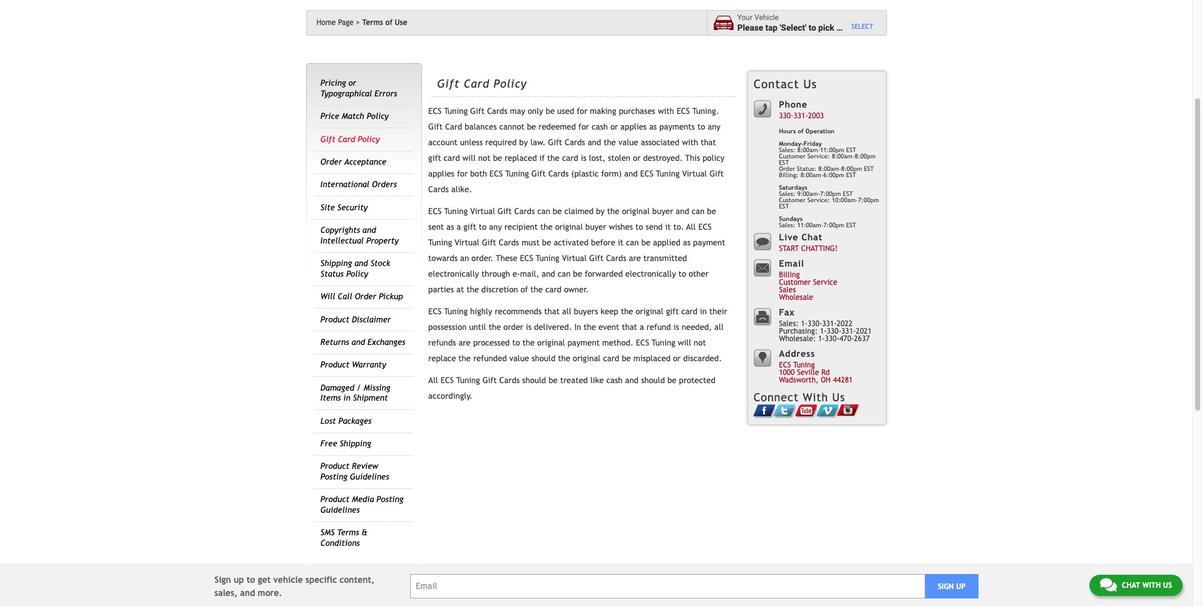 Task type: locate. For each thing, give the bounding box(es) containing it.
will down 'needed,'
[[678, 338, 691, 348]]

activated
[[554, 238, 589, 247]]

0 horizontal spatial electronically
[[428, 269, 479, 279]]

0 horizontal spatial applies
[[428, 169, 455, 179]]

tuning.
[[692, 107, 719, 116]]

0 horizontal spatial it
[[618, 238, 624, 247]]

for up the alike. at top
[[457, 169, 468, 179]]

cards down redeemed
[[565, 138, 585, 147]]

8:00pm down 11:00pm
[[841, 165, 862, 172]]

1 vertical spatial 8:00pm
[[841, 165, 862, 172]]

gift inside ecs tuning virtual gift cards can be claimed by the original buyer and can be sent as a gift to any recipient the original buyer wishes to send it to. all ecs tuning virtual gift cards must be activated before it can be applied as payment towards an order. these ecs tuning virtual gift cards are transmitted electronically through e-mail, and can be forwarded electronically to other parties at the discretion of the card owner.
[[463, 222, 476, 232]]

1 horizontal spatial all
[[714, 323, 724, 332]]

1 vertical spatial guidelines
[[320, 505, 360, 515]]

330- down phone
[[779, 112, 794, 120]]

1 horizontal spatial with
[[682, 138, 698, 147]]

status
[[320, 269, 344, 278]]

your
[[737, 13, 753, 22]]

all inside all ecs tuning gift cards should be treated like cash and should be protected accordingly.
[[428, 376, 438, 385]]

order
[[503, 323, 523, 332]]

chat with us
[[1122, 581, 1172, 590]]

ecs inside address ecs tuning 1000 seville rd wadsworth, oh 44281
[[779, 361, 791, 370]]

card up balances
[[464, 77, 490, 90]]

1 vertical spatial vehicle
[[273, 575, 303, 585]]

1 vertical spatial as
[[446, 222, 454, 232]]

will inside ecs tuning highly recommends that all buyers keep the original gift card in their possession until the order is delivered. in the event that a refund is needed, all refunds are processed to the original payment method. ecs tuning will not replace the refunded value should the original card be misplaced or discarded.
[[678, 338, 691, 348]]

shipping up status
[[320, 259, 352, 268]]

monday-
[[779, 140, 804, 147]]

sign up to get vehicle specific content, sales, and more.
[[214, 575, 375, 598]]

to inside ecs tuning gift cards may only be used for making purchases with ecs tuning. gift card balances cannot be redeemed for cash or applies as payments to any account unless required by law. gift cards and the value associated with that gift card will not be replaced if the card is lost, stolen or destroyed. this policy applies for both ecs tuning gift cards (plastic form) and ecs tuning virtual gift cards alike.
[[697, 122, 705, 132]]

sales: down billing: at top right
[[779, 190, 795, 197]]

be down 'method.'
[[622, 354, 631, 363]]

virtual up "an"
[[455, 238, 479, 247]]

tuning
[[444, 107, 468, 116], [505, 169, 529, 179], [656, 169, 680, 179], [444, 207, 468, 216], [428, 238, 452, 247], [536, 254, 559, 263], [444, 307, 468, 316], [652, 338, 675, 348], [793, 361, 815, 370], [456, 376, 480, 385]]

highly
[[470, 307, 492, 316]]

sign up
[[938, 582, 966, 591]]

3 sales: from the top
[[779, 222, 795, 229]]

up
[[234, 575, 244, 585], [956, 582, 966, 591]]

international
[[320, 180, 369, 189]]

0 vertical spatial service:
[[808, 153, 830, 160]]

product inside product review posting guidelines
[[320, 462, 349, 471]]

1 horizontal spatial vehicle
[[843, 22, 870, 32]]

policy
[[494, 77, 527, 90], [367, 112, 389, 121], [358, 134, 380, 144], [346, 269, 368, 278]]

product for product media posting guidelines
[[320, 495, 349, 504]]

any down tuning.
[[708, 122, 721, 132]]

as inside ecs tuning gift cards may only be used for making purchases with ecs tuning. gift card balances cannot be redeemed for cash or applies as payments to any account unless required by law. gift cards and the value associated with that gift card will not be replaced if the card is lost, stolen or destroyed. this policy applies for both ecs tuning gift cards (plastic form) and ecs tuning virtual gift cards alike.
[[649, 122, 657, 132]]

up inside button
[[956, 582, 966, 591]]

virtual
[[682, 169, 707, 179], [470, 207, 495, 216], [455, 238, 479, 247], [562, 254, 587, 263]]

a inside ecs tuning virtual gift cards can be claimed by the original buyer and can be sent as a gift to any recipient the original buyer wishes to send it to. all ecs tuning virtual gift cards must be activated before it can be applied as payment towards an order. these ecs tuning virtual gift cards are transmitted electronically through e-mail, and can be forwarded electronically to other parties at the discretion of the card owner.
[[457, 222, 461, 232]]

e-
[[513, 269, 520, 279]]

us inside chat with us link
[[1163, 581, 1172, 590]]

1 horizontal spatial by
[[596, 207, 605, 216]]

1 horizontal spatial will
[[678, 338, 691, 348]]

0 horizontal spatial gift
[[428, 153, 441, 163]]

product left media
[[320, 495, 349, 504]]

4 product from the top
[[320, 495, 349, 504]]

2 electronically from the left
[[625, 269, 676, 279]]

0 horizontal spatial card
[[338, 134, 355, 144]]

0 vertical spatial in
[[700, 307, 707, 316]]

cards
[[487, 107, 508, 116], [565, 138, 585, 147], [548, 169, 569, 179], [428, 185, 449, 194], [514, 207, 535, 216], [499, 238, 519, 247], [606, 254, 626, 263], [499, 376, 520, 385]]

gift inside ecs tuning highly recommends that all buyers keep the original gift card in their possession until the order is delivered. in the event that a refund is needed, all refunds are processed to the original payment method. ecs tuning will not replace the refunded value should the original card be misplaced or discarded.
[[666, 307, 679, 316]]

1 horizontal spatial all
[[686, 222, 696, 232]]

2 horizontal spatial that
[[701, 138, 716, 147]]

ecs inside all ecs tuning gift cards should be treated like cash and should be protected accordingly.
[[441, 376, 454, 385]]

tuning down refund
[[652, 338, 675, 348]]

1 vertical spatial terms
[[337, 528, 359, 537]]

and right form)
[[624, 169, 638, 179]]

1 horizontal spatial terms
[[362, 18, 383, 27]]

gift card policy down match
[[320, 134, 380, 144]]

1 vertical spatial a
[[457, 222, 461, 232]]

product disclaimer
[[320, 315, 391, 324]]

0 horizontal spatial up
[[234, 575, 244, 585]]

are inside ecs tuning highly recommends that all buyers keep the original gift card in their possession until the order is delivered. in the event that a refund is needed, all refunds are processed to the original payment method. ecs tuning will not replace the refunded value should the original card be misplaced or discarded.
[[459, 338, 471, 348]]

will inside ecs tuning gift cards may only be used for making purchases with ecs tuning. gift card balances cannot be redeemed for cash or applies as payments to any account unless required by law. gift cards and the value associated with that gift card will not be replaced if the card is lost, stolen or destroyed. this policy applies for both ecs tuning gift cards (plastic form) and ecs tuning virtual gift cards alike.
[[462, 153, 476, 163]]

44281
[[833, 376, 853, 385]]

2 vertical spatial with
[[1142, 581, 1161, 590]]

the up processed
[[489, 323, 501, 332]]

0 vertical spatial will
[[462, 153, 476, 163]]

the right keep
[[621, 307, 633, 316]]

refunded
[[473, 354, 507, 363]]

service:
[[808, 153, 830, 160], [808, 197, 830, 203]]

original up like
[[573, 354, 601, 363]]

0 vertical spatial that
[[701, 138, 716, 147]]

live
[[779, 232, 798, 242]]

and inside the sign up to get vehicle specific content, sales, and more.
[[240, 588, 255, 598]]

guidelines inside product media posting guidelines
[[320, 505, 360, 515]]

buyer up before
[[585, 222, 606, 232]]

1 vertical spatial by
[[596, 207, 605, 216]]

sign inside the sign up to get vehicle specific content, sales, and more.
[[214, 575, 231, 585]]

4 sales: from the top
[[779, 320, 799, 328]]

errors
[[375, 89, 397, 98]]

and right sales, at left
[[240, 588, 255, 598]]

posting for product review posting guidelines
[[320, 472, 347, 481]]

1 horizontal spatial a
[[640, 323, 644, 332]]

the right in
[[584, 323, 596, 332]]

home page link
[[317, 18, 360, 27]]

shipping inside shipping and stock status policy
[[320, 259, 352, 268]]

2 product from the top
[[320, 360, 349, 370]]

of down the mail,
[[521, 285, 528, 294]]

ecs down address
[[779, 361, 791, 370]]

1 vertical spatial us
[[832, 391, 845, 404]]

0 horizontal spatial gift card policy
[[320, 134, 380, 144]]

0 vertical spatial with
[[658, 107, 674, 116]]

2 vertical spatial customer
[[779, 278, 811, 287]]

not up discarded.
[[694, 338, 706, 348]]

form)
[[601, 169, 622, 179]]

1 vertical spatial for
[[578, 122, 589, 132]]

1 horizontal spatial sign
[[938, 582, 954, 591]]

1 horizontal spatial in
[[700, 307, 707, 316]]

the up treated
[[558, 354, 570, 363]]

disclaimer
[[352, 315, 391, 324]]

sales: down fax
[[779, 320, 799, 328]]

2 service: from the top
[[808, 197, 830, 203]]

not
[[478, 153, 491, 163], [694, 338, 706, 348]]

the right replace
[[459, 354, 471, 363]]

2 horizontal spatial us
[[1163, 581, 1172, 590]]

terms of use
[[362, 18, 407, 27]]

possession
[[428, 323, 467, 332]]

that inside ecs tuning gift cards may only be used for making purchases with ecs tuning. gift card balances cannot be redeemed for cash or applies as payments to any account unless required by law. gift cards and the value associated with that gift card will not be replaced if the card is lost, stolen or destroyed. this policy applies for both ecs tuning gift cards (plastic form) and ecs tuning virtual gift cards alike.
[[701, 138, 716, 147]]

be right only at the top left of the page
[[546, 107, 555, 116]]

home page
[[317, 18, 354, 27]]

that up policy on the right top of the page
[[701, 138, 716, 147]]

terms inside sms terms & conditions
[[337, 528, 359, 537]]

product up returns on the left bottom of the page
[[320, 315, 349, 324]]

are left the transmitted
[[629, 254, 641, 263]]

or inside ecs tuning highly recommends that all buyers keep the original gift card in their possession until the order is delivered. in the event that a refund is needed, all refunds are processed to the original payment method. ecs tuning will not replace the refunded value should the original card be misplaced or discarded.
[[673, 354, 681, 363]]

and inside copyrights and intellectual property
[[363, 226, 376, 235]]

1 vertical spatial will
[[678, 338, 691, 348]]

1 horizontal spatial applies
[[621, 122, 647, 132]]

0 horizontal spatial a
[[457, 222, 461, 232]]

6:00pm
[[824, 172, 844, 178]]

product review posting guidelines link
[[320, 462, 389, 481]]

the up stolen
[[604, 138, 616, 147]]

is
[[581, 153, 587, 163], [526, 323, 532, 332], [673, 323, 679, 332]]

international orders link
[[320, 180, 397, 189]]

stock
[[370, 259, 390, 268]]

0 horizontal spatial all
[[428, 376, 438, 385]]

please
[[737, 22, 763, 32]]

1 product from the top
[[320, 315, 349, 324]]

damaged / missing items in shipment
[[320, 383, 390, 403]]

1 vertical spatial customer
[[779, 197, 806, 203]]

1 horizontal spatial gift card policy
[[437, 77, 527, 90]]

2 horizontal spatial a
[[837, 22, 841, 32]]

0 horizontal spatial chat
[[802, 232, 823, 242]]

0 vertical spatial for
[[577, 107, 588, 116]]

0 vertical spatial of
[[385, 18, 392, 27]]

tuning down destroyed.
[[656, 169, 680, 179]]

payments
[[659, 122, 695, 132]]

us up phone
[[804, 77, 817, 91]]

with
[[658, 107, 674, 116], [682, 138, 698, 147], [1142, 581, 1161, 590]]

posting for product media posting guidelines
[[377, 495, 403, 504]]

protected
[[679, 376, 716, 385]]

or
[[348, 78, 356, 88], [610, 122, 618, 132], [633, 153, 641, 163], [673, 354, 681, 363]]

1 horizontal spatial up
[[956, 582, 966, 591]]

more.
[[258, 588, 282, 598]]

order up international
[[320, 157, 342, 167]]

330-
[[779, 112, 794, 120], [808, 320, 822, 328], [827, 327, 841, 336], [825, 335, 840, 343]]

should down misplaced
[[641, 376, 665, 385]]

cards up these
[[499, 238, 519, 247]]

connect with us
[[754, 391, 845, 404]]

3 product from the top
[[320, 462, 349, 471]]

0 horizontal spatial us
[[804, 77, 817, 91]]

towards
[[428, 254, 458, 263]]

not up both
[[478, 153, 491, 163]]

shipment
[[353, 393, 388, 403]]

vehicle
[[755, 13, 779, 22]]

both
[[470, 169, 487, 179]]

should down delivered.
[[532, 354, 556, 363]]

customer inside email billing customer service sales wholesale
[[779, 278, 811, 287]]

in down damaged on the left of the page
[[343, 393, 350, 403]]

0 horizontal spatial of
[[385, 18, 392, 27]]

0 horizontal spatial in
[[343, 393, 350, 403]]

1 horizontal spatial chat
[[1122, 581, 1140, 590]]

through
[[482, 269, 510, 279]]

330-331-2003 link
[[779, 112, 824, 120]]

returns and exchanges
[[320, 337, 405, 347]]

posting inside product review posting guidelines
[[320, 472, 347, 481]]

original up refund
[[636, 307, 664, 316]]

value inside ecs tuning highly recommends that all buyers keep the original gift card in their possession until the order is delivered. in the event that a refund is needed, all refunds are processed to the original payment method. ecs tuning will not replace the refunded value should the original card be misplaced or discarded.
[[509, 354, 529, 363]]

chat inside live chat start chatting!
[[802, 232, 823, 242]]

accordingly.
[[428, 391, 473, 401]]

gift card policy up balances
[[437, 77, 527, 90]]

keep
[[601, 307, 618, 316]]

sign for sign up
[[938, 582, 954, 591]]

2 horizontal spatial card
[[464, 77, 490, 90]]

terms up the conditions
[[337, 528, 359, 537]]

to inside your vehicle please tap 'select' to pick a vehicle
[[809, 22, 816, 32]]

hours of operation monday-friday sales: 8:00am-11:00pm est customer service: 8:00am-8:00pm est order status: 8:00am-8:00pm est billing: 8:00am-6:00pm est saturdays sales: 9:00am-7:00pm est customer service: 10:00am-7:00pm est sundays sales: 11:00am-7:00pm est
[[779, 128, 879, 229]]

7:00pm right 9:00am-
[[858, 197, 879, 203]]

1 vertical spatial it
[[618, 238, 624, 247]]

0 vertical spatial by
[[519, 138, 528, 147]]

used
[[557, 107, 574, 116]]

sales: inside fax sales: 1-330-331-2022 purchasing: 1-330-331-2021 wholesale: 1-330-470-2637
[[779, 320, 799, 328]]

0 horizontal spatial not
[[478, 153, 491, 163]]

is right refund
[[673, 323, 679, 332]]

posting inside product media posting guidelines
[[377, 495, 403, 504]]

applies
[[621, 122, 647, 132], [428, 169, 455, 179]]

1 horizontal spatial us
[[832, 391, 845, 404]]

in left their
[[700, 307, 707, 316]]

1- left 2022
[[820, 327, 827, 336]]

gift card policy
[[437, 77, 527, 90], [320, 134, 380, 144]]

0 vertical spatial terms
[[362, 18, 383, 27]]

tuning up accordingly.
[[456, 376, 480, 385]]

1 horizontal spatial as
[[649, 122, 657, 132]]

us for connect
[[832, 391, 845, 404]]

0 vertical spatial cash
[[592, 122, 608, 132]]

of
[[385, 18, 392, 27], [798, 128, 804, 135], [521, 285, 528, 294]]

applies up the alike. at top
[[428, 169, 455, 179]]

0 horizontal spatial posting
[[320, 472, 347, 481]]

all left buyers
[[562, 307, 571, 316]]

by inside ecs tuning gift cards may only be used for making purchases with ecs tuning. gift card balances cannot be redeemed for cash or applies as payments to any account unless required by law. gift cards and the value associated with that gift card will not be replaced if the card is lost, stolen or destroyed. this policy applies for both ecs tuning gift cards (plastic form) and ecs tuning virtual gift cards alike.
[[519, 138, 528, 147]]

0 horizontal spatial payment
[[568, 338, 600, 348]]

live chat start chatting!
[[779, 232, 838, 253]]

posting right media
[[377, 495, 403, 504]]

all up accordingly.
[[428, 376, 438, 385]]

1 horizontal spatial any
[[708, 122, 721, 132]]

0 vertical spatial all
[[686, 222, 696, 232]]

1 vertical spatial all
[[428, 376, 438, 385]]

1 vertical spatial value
[[509, 354, 529, 363]]

0 vertical spatial customer
[[779, 153, 806, 160]]

tuning down address
[[793, 361, 815, 370]]

sms terms & conditions
[[320, 528, 367, 548]]

customer service link
[[779, 278, 838, 287]]

&
[[362, 528, 367, 537]]

that
[[701, 138, 716, 147], [544, 307, 560, 316], [622, 323, 637, 332]]

0 vertical spatial shipping
[[320, 259, 352, 268]]

and inside shipping and stock status policy
[[355, 259, 368, 268]]

2 horizontal spatial gift
[[666, 307, 679, 316]]

payment
[[693, 238, 725, 247], [568, 338, 600, 348]]

applied
[[653, 238, 681, 247]]

0 horizontal spatial will
[[462, 153, 476, 163]]

0 horizontal spatial by
[[519, 138, 528, 147]]

chat right comments image
[[1122, 581, 1140, 590]]

returns
[[320, 337, 349, 347]]

a inside your vehicle please tap 'select' to pick a vehicle
[[837, 22, 841, 32]]

is left lost,
[[581, 153, 587, 163]]

us
[[804, 77, 817, 91], [832, 391, 845, 404], [1163, 581, 1172, 590]]

and right the mail,
[[542, 269, 555, 279]]

be left claimed
[[553, 207, 562, 216]]

value inside ecs tuning gift cards may only be used for making purchases with ecs tuning. gift card balances cannot be redeemed for cash or applies as payments to any account unless required by law. gift cards and the value associated with that gift card will not be replaced if the card is lost, stolen or destroyed. this policy applies for both ecs tuning gift cards (plastic form) and ecs tuning virtual gift cards alike.
[[618, 138, 638, 147]]

0 vertical spatial payment
[[693, 238, 725, 247]]

3 customer from the top
[[779, 278, 811, 287]]

0 vertical spatial gift card policy
[[437, 77, 527, 90]]

0 horizontal spatial vehicle
[[273, 575, 303, 585]]

2 vertical spatial gift
[[666, 307, 679, 316]]

sign inside button
[[938, 582, 954, 591]]

with right comments image
[[1142, 581, 1161, 590]]

1 vertical spatial gift card policy
[[320, 134, 380, 144]]

1 horizontal spatial that
[[622, 323, 637, 332]]

a right pick
[[837, 22, 841, 32]]

ecs right to.
[[698, 222, 712, 232]]

1 electronically from the left
[[428, 269, 479, 279]]

security
[[337, 203, 368, 212]]

pickup
[[379, 292, 403, 301]]

product inside product media posting guidelines
[[320, 495, 349, 504]]

to
[[809, 22, 816, 32], [697, 122, 705, 132], [479, 222, 487, 232], [636, 222, 643, 232], [679, 269, 686, 279], [512, 338, 520, 348], [247, 575, 255, 585]]

0 vertical spatial are
[[629, 254, 641, 263]]

us right comments image
[[1163, 581, 1172, 590]]

2022
[[837, 320, 853, 328]]

cards up forwarded
[[606, 254, 626, 263]]

0 vertical spatial posting
[[320, 472, 347, 481]]

send
[[646, 222, 663, 232]]

card inside ecs tuning gift cards may only be used for making purchases with ecs tuning. gift card balances cannot be redeemed for cash or applies as payments to any account unless required by law. gift cards and the value associated with that gift card will not be replaced if the card is lost, stolen or destroyed. this policy applies for both ecs tuning gift cards (plastic form) and ecs tuning virtual gift cards alike.
[[445, 122, 462, 132]]

vehicle inside your vehicle please tap 'select' to pick a vehicle
[[843, 22, 870, 32]]

0 vertical spatial a
[[837, 22, 841, 32]]

by right claimed
[[596, 207, 605, 216]]

rd
[[821, 368, 830, 377]]

or inside pricing or typographical errors
[[348, 78, 356, 88]]

2 horizontal spatial is
[[673, 323, 679, 332]]

0 horizontal spatial are
[[459, 338, 471, 348]]

0 horizontal spatial any
[[489, 222, 502, 232]]

buyer
[[652, 207, 673, 216], [585, 222, 606, 232]]

should left treated
[[522, 376, 546, 385]]

if
[[539, 153, 545, 163]]

cash
[[592, 122, 608, 132], [606, 376, 623, 385]]

product down returns on the left bottom of the page
[[320, 360, 349, 370]]

applies down purchases
[[621, 122, 647, 132]]

2 vertical spatial a
[[640, 323, 644, 332]]

pick
[[818, 22, 834, 32]]

8:00pm right 11:00pm
[[855, 153, 876, 160]]

sales link
[[779, 286, 796, 295]]

2 horizontal spatial 331-
[[841, 327, 856, 336]]

and up property
[[363, 226, 376, 235]]

1 vertical spatial of
[[798, 128, 804, 135]]

ecs up sent
[[428, 207, 442, 216]]

card down 'account'
[[444, 153, 460, 163]]

0 horizontal spatial value
[[509, 354, 529, 363]]

1 horizontal spatial gift
[[463, 222, 476, 232]]

associated
[[641, 138, 679, 147]]

tuning inside address ecs tuning 1000 seville rd wadsworth, oh 44281
[[793, 361, 815, 370]]

to left get
[[247, 575, 255, 585]]

1 horizontal spatial buyer
[[652, 207, 673, 216]]

331- inside phone 330-331-2003
[[794, 112, 808, 120]]

0 horizontal spatial terms
[[337, 528, 359, 537]]

1 vertical spatial gift
[[463, 222, 476, 232]]

to inside ecs tuning highly recommends that all buyers keep the original gift card in their possession until the order is delivered. in the event that a refund is needed, all refunds are processed to the original payment method. ecs tuning will not replace the refunded value should the original card be misplaced or discarded.
[[512, 338, 520, 348]]

electronically down the transmitted
[[625, 269, 676, 279]]

ecs up accordingly.
[[441, 376, 454, 385]]

cards left (plastic
[[548, 169, 569, 179]]

1 sales: from the top
[[779, 146, 795, 153]]

2 horizontal spatial as
[[683, 238, 691, 247]]

terms right page
[[362, 18, 383, 27]]

making
[[590, 107, 616, 116]]

guidelines down review at the bottom left
[[350, 472, 389, 481]]

media
[[352, 495, 374, 504]]

2 horizontal spatial of
[[798, 128, 804, 135]]

1 vertical spatial in
[[343, 393, 350, 403]]

it
[[665, 222, 671, 232], [618, 238, 624, 247]]

0 horizontal spatial buyer
[[585, 222, 606, 232]]

with up payments
[[658, 107, 674, 116]]

up inside the sign up to get vehicle specific content, sales, and more.
[[234, 575, 244, 585]]

card
[[464, 77, 490, 90], [445, 122, 462, 132], [338, 134, 355, 144]]

0 horizontal spatial as
[[446, 222, 454, 232]]

product down free
[[320, 462, 349, 471]]

comments image
[[1100, 577, 1117, 592]]

of inside hours of operation monday-friday sales: 8:00am-11:00pm est customer service: 8:00am-8:00pm est order status: 8:00am-8:00pm est billing: 8:00am-6:00pm est saturdays sales: 9:00am-7:00pm est customer service: 10:00am-7:00pm est sundays sales: 11:00am-7:00pm est
[[798, 128, 804, 135]]

guidelines for review
[[350, 472, 389, 481]]

address ecs tuning 1000 seville rd wadsworth, oh 44281
[[779, 348, 853, 385]]

buyer up send
[[652, 207, 673, 216]]

guidelines inside product review posting guidelines
[[350, 472, 389, 481]]

0 vertical spatial as
[[649, 122, 657, 132]]

gift
[[428, 153, 441, 163], [463, 222, 476, 232], [666, 307, 679, 316]]

damaged
[[320, 383, 354, 392]]

virtual down activated
[[562, 254, 587, 263]]

cash inside all ecs tuning gift cards should be treated like cash and should be protected accordingly.
[[606, 376, 623, 385]]

up for sign up to get vehicle specific content, sales, and more.
[[234, 575, 244, 585]]

pricing or typographical errors
[[320, 78, 397, 98]]

and left the stock
[[355, 259, 368, 268]]

1 customer from the top
[[779, 153, 806, 160]]

policy up acceptance
[[358, 134, 380, 144]]



Task type: vqa. For each thing, say whether or not it's contained in the screenshot.
Page
yes



Task type: describe. For each thing, give the bounding box(es) containing it.
330- up wholesale:
[[808, 320, 822, 328]]

0 horizontal spatial order
[[320, 157, 342, 167]]

chat inside chat with us link
[[1122, 581, 1140, 590]]

method.
[[602, 338, 633, 348]]

can down 'wishes'
[[626, 238, 639, 247]]

lost packages
[[320, 416, 372, 426]]

should inside ecs tuning highly recommends that all buyers keep the original gift card in their possession until the order is delivered. in the event that a refund is needed, all refunds are processed to the original payment method. ecs tuning will not replace the refunded value should the original card be misplaced or discarded.
[[532, 354, 556, 363]]

chatting!
[[801, 244, 838, 253]]

payment inside ecs tuning highly recommends that all buyers keep the original gift card in their possession until the order is delivered. in the event that a refund is needed, all refunds are processed to the original payment method. ecs tuning will not replace the refunded value should the original card be misplaced or discarded.
[[568, 338, 600, 348]]

of inside ecs tuning virtual gift cards can be claimed by the original buyer and can be sent as a gift to any recipient the original buyer wishes to send it to. all ecs tuning virtual gift cards must be activated before it can be applied as payment towards an order. these ecs tuning virtual gift cards are transmitted electronically through e-mail, and can be forwarded electronically to other parties at the discretion of the card owner.
[[521, 285, 528, 294]]

the down the mail,
[[531, 285, 543, 294]]

free shipping
[[320, 439, 371, 448]]

stolen
[[608, 153, 631, 163]]

ecs up the mail,
[[520, 254, 533, 263]]

sms
[[320, 528, 335, 537]]

0 vertical spatial us
[[804, 77, 817, 91]]

missing
[[364, 383, 390, 392]]

not inside ecs tuning highly recommends that all buyers keep the original gift card in their possession until the order is delivered. in the event that a refund is needed, all refunds are processed to the original payment method. ecs tuning will not replace the refunded value should the original card be misplaced or discarded.
[[694, 338, 706, 348]]

be left protected
[[667, 376, 677, 385]]

this
[[685, 153, 700, 163]]

cards inside all ecs tuning gift cards should be treated like cash and should be protected accordingly.
[[499, 376, 520, 385]]

0 horizontal spatial that
[[544, 307, 560, 316]]

are inside ecs tuning virtual gift cards can be claimed by the original buyer and can be sent as a gift to any recipient the original buyer wishes to send it to. all ecs tuning virtual gift cards must be activated before it can be applied as payment towards an order. these ecs tuning virtual gift cards are transmitted electronically through e-mail, and can be forwarded electronically to other parties at the discretion of the card owner.
[[629, 254, 641, 263]]

1 horizontal spatial 331-
[[822, 320, 837, 328]]

site security link
[[320, 203, 368, 212]]

8:00am- down 11:00pm
[[818, 165, 841, 172]]

tuning down the replaced
[[505, 169, 529, 179]]

match
[[342, 112, 364, 121]]

forwarded
[[585, 269, 623, 279]]

tuning down must
[[536, 254, 559, 263]]

chat with us link
[[1089, 575, 1183, 596]]

or right stolen
[[633, 153, 641, 163]]

page
[[338, 18, 354, 27]]

in
[[574, 323, 581, 332]]

returns and exchanges link
[[320, 337, 405, 347]]

replaced
[[505, 153, 537, 163]]

is inside ecs tuning gift cards may only be used for making purchases with ecs tuning. gift card balances cannot be redeemed for cash or applies as payments to any account unless required by law. gift cards and the value associated with that gift card will not be replaced if the card is lost, stolen or destroyed. this policy applies for both ecs tuning gift cards (plastic form) and ecs tuning virtual gift cards alike.
[[581, 153, 587, 163]]

1 service: from the top
[[808, 153, 830, 160]]

and up lost,
[[588, 138, 601, 147]]

ecs up payments
[[677, 107, 690, 116]]

1 vertical spatial shipping
[[340, 439, 371, 448]]

0 vertical spatial buyer
[[652, 207, 673, 216]]

purchasing:
[[779, 327, 818, 336]]

and inside all ecs tuning gift cards should be treated like cash and should be protected accordingly.
[[625, 376, 639, 385]]

330- inside phone 330-331-2003
[[779, 112, 794, 120]]

alike.
[[451, 185, 472, 194]]

330- left 2637
[[827, 327, 841, 336]]

9:00am-
[[797, 190, 820, 197]]

2 horizontal spatial with
[[1142, 581, 1161, 590]]

sign for sign up to get vehicle specific content, sales, and more.
[[214, 575, 231, 585]]

by inside ecs tuning virtual gift cards can be claimed by the original buyer and can be sent as a gift to any recipient the original buyer wishes to send it to. all ecs tuning virtual gift cards must be activated before it can be applied as payment towards an order. these ecs tuning virtual gift cards are transmitted electronically through e-mail, and can be forwarded electronically to other parties at the discretion of the card owner.
[[596, 207, 605, 216]]

with
[[803, 391, 828, 404]]

conditions
[[320, 538, 360, 548]]

fax sales: 1-330-331-2022 purchasing: 1-330-331-2021 wholesale: 1-330-470-2637
[[779, 307, 872, 343]]

the right if
[[547, 153, 560, 163]]

sales,
[[214, 588, 238, 598]]

1 vertical spatial with
[[682, 138, 698, 147]]

their
[[709, 307, 727, 316]]

cannot
[[499, 122, 525, 132]]

2 sales: from the top
[[779, 190, 795, 197]]

exchanges
[[368, 337, 405, 347]]

law.
[[530, 138, 546, 147]]

0 vertical spatial applies
[[621, 122, 647, 132]]

2 vertical spatial as
[[683, 238, 691, 247]]

any inside ecs tuning virtual gift cards can be claimed by the original buyer and can be sent as a gift to any recipient the original buyer wishes to send it to. all ecs tuning virtual gift cards must be activated before it can be applied as payment towards an order. these ecs tuning virtual gift cards are transmitted electronically through e-mail, and can be forwarded electronically to other parties at the discretion of the card owner.
[[489, 222, 502, 232]]

operation
[[806, 128, 835, 135]]

free shipping link
[[320, 439, 371, 448]]

specific
[[306, 575, 337, 585]]

of for terms
[[385, 18, 392, 27]]

of for hours
[[798, 128, 804, 135]]

billing:
[[779, 172, 799, 178]]

can up recipient
[[537, 207, 550, 216]]

1- up wholesale:
[[801, 320, 808, 328]]

the right at
[[467, 285, 479, 294]]

sms terms & conditions link
[[320, 528, 367, 548]]

to left other
[[679, 269, 686, 279]]

balances
[[465, 122, 497, 132]]

processed
[[473, 338, 510, 348]]

email billing customer service sales wholesale
[[779, 258, 838, 302]]

be down send
[[641, 238, 651, 247]]

0 horizontal spatial is
[[526, 323, 532, 332]]

shipping and stock status policy
[[320, 259, 390, 278]]

2637
[[854, 335, 870, 343]]

account
[[428, 138, 458, 147]]

the down order
[[522, 338, 535, 348]]

gift inside all ecs tuning gift cards should be treated like cash and should be protected accordingly.
[[483, 376, 497, 385]]

tuning inside all ecs tuning gift cards should be treated like cash and should be protected accordingly.
[[456, 376, 480, 385]]

policy down errors
[[367, 112, 389, 121]]

be down required
[[493, 153, 502, 163]]

to up order. on the left
[[479, 222, 487, 232]]

0 vertical spatial card
[[464, 77, 490, 90]]

all inside ecs tuning virtual gift cards can be claimed by the original buyer and can be sent as a gift to any recipient the original buyer wishes to send it to. all ecs tuning virtual gift cards must be activated before it can be applied as payment towards an order. these ecs tuning virtual gift cards are transmitted electronically through e-mail, and can be forwarded electronically to other parties at the discretion of the card owner.
[[686, 222, 696, 232]]

gift card policy link
[[320, 134, 380, 144]]

parties
[[428, 285, 454, 294]]

policy up the "may"
[[494, 77, 527, 90]]

be up owner.
[[573, 269, 582, 279]]

1 horizontal spatial it
[[665, 222, 671, 232]]

vehicle inside the sign up to get vehicle specific content, sales, and more.
[[273, 575, 303, 585]]

until
[[469, 323, 486, 332]]

billing link
[[779, 271, 800, 279]]

product for product warranty
[[320, 360, 349, 370]]

sundays
[[779, 215, 803, 222]]

guidelines for media
[[320, 505, 360, 515]]

2 vertical spatial for
[[457, 169, 468, 179]]

price
[[320, 112, 339, 121]]

7:00pm down '6:00pm' at the top right
[[820, 190, 841, 197]]

policy
[[703, 153, 725, 163]]

cards left the alike. at top
[[428, 185, 449, 194]]

0 vertical spatial 8:00pm
[[855, 153, 876, 160]]

ecs down destroyed.
[[640, 169, 654, 179]]

gift inside ecs tuning gift cards may only be used for making purchases with ecs tuning. gift card balances cannot be redeemed for cash or applies as payments to any account unless required by law. gift cards and the value associated with that gift card will not be replaced if the card is lost, stolen or destroyed. this policy applies for both ecs tuning gift cards (plastic form) and ecs tuning virtual gift cards alike.
[[428, 153, 441, 163]]

any inside ecs tuning gift cards may only be used for making purchases with ecs tuning. gift card balances cannot be redeemed for cash or applies as payments to any account unless required by law. gift cards and the value associated with that gift card will not be replaced if the card is lost, stolen or destroyed. this policy applies for both ecs tuning gift cards (plastic form) and ecs tuning virtual gift cards alike.
[[708, 122, 721, 132]]

can down this
[[692, 207, 705, 216]]

'select'
[[780, 22, 807, 32]]

be left treated
[[549, 376, 558, 385]]

wishes
[[609, 222, 633, 232]]

start
[[779, 244, 799, 253]]

product media posting guidelines
[[320, 495, 403, 515]]

tuning up 'towards'
[[428, 238, 452, 247]]

international orders
[[320, 180, 397, 189]]

8:00am- up 9:00am-
[[801, 172, 824, 178]]

original up activated
[[555, 222, 583, 232]]

0 horizontal spatial all
[[562, 307, 571, 316]]

product media posting guidelines link
[[320, 495, 403, 515]]

be right must
[[542, 238, 551, 247]]

order inside hours of operation monday-friday sales: 8:00am-11:00pm est customer service: 8:00am-8:00pm est order status: 8:00am-8:00pm est billing: 8:00am-6:00pm est saturdays sales: 9:00am-7:00pm est customer service: 10:00am-7:00pm est sundays sales: 11:00am-7:00pm est
[[779, 165, 795, 172]]

a inside ecs tuning highly recommends that all buyers keep the original gift card in their possession until the order is delivered. in the event that a refund is needed, all refunds are processed to the original payment method. ecs tuning will not replace the refunded value should the original card be misplaced or discarded.
[[640, 323, 644, 332]]

product for product review posting guidelines
[[320, 462, 349, 471]]

will call order pickup link
[[320, 292, 403, 301]]

redeemed
[[539, 122, 576, 132]]

product warranty
[[320, 360, 386, 370]]

to inside the sign up to get vehicle specific content, sales, and more.
[[247, 575, 255, 585]]

Email email field
[[410, 574, 925, 599]]

8:00am- up '6:00pm' at the top right
[[832, 153, 855, 160]]

card up (plastic
[[562, 153, 578, 163]]

card down 'method.'
[[603, 354, 619, 363]]

original down delivered.
[[537, 338, 565, 348]]

be inside ecs tuning highly recommends that all buyers keep the original gift card in their possession until the order is delivered. in the event that a refund is needed, all refunds are processed to the original payment method. ecs tuning will not replace the refunded value should the original card be misplaced or discarded.
[[622, 354, 631, 363]]

the right recipient
[[540, 222, 553, 232]]

card inside ecs tuning virtual gift cards can be claimed by the original buyer and can be sent as a gift to any recipient the original buyer wishes to send it to. all ecs tuning virtual gift cards must be activated before it can be applied as payment towards an order. these ecs tuning virtual gift cards are transmitted electronically through e-mail, and can be forwarded electronically to other parties at the discretion of the card owner.
[[545, 285, 562, 294]]

card up 'needed,'
[[681, 307, 698, 316]]

up for sign up
[[956, 582, 966, 591]]

may
[[510, 107, 525, 116]]

ecs tuning highly recommends that all buyers keep the original gift card in their possession until the order is delivered. in the event that a refund is needed, all refunds are processed to the original payment method. ecs tuning will not replace the refunded value should the original card be misplaced or discarded.
[[428, 307, 727, 363]]

330- down 2022
[[825, 335, 840, 343]]

in inside "damaged / missing items in shipment"
[[343, 393, 350, 403]]

virtual down the alike. at top
[[470, 207, 495, 216]]

address
[[779, 348, 815, 359]]

wholesale
[[779, 293, 813, 302]]

refund
[[647, 323, 671, 332]]

sales
[[779, 286, 796, 295]]

owner.
[[564, 285, 589, 294]]

all ecs tuning gift cards should be treated like cash and should be protected accordingly.
[[428, 376, 716, 401]]

buyers
[[574, 307, 598, 316]]

policy inside shipping and stock status policy
[[346, 269, 368, 278]]

connect
[[754, 391, 799, 404]]

1- right wholesale:
[[818, 335, 825, 343]]

and down the product disclaimer link
[[352, 337, 365, 347]]

product disclaimer link
[[320, 315, 391, 324]]

in inside ecs tuning highly recommends that all buyers keep the original gift card in their possession until the order is delivered. in the event that a refund is needed, all refunds are processed to the original payment method. ecs tuning will not replace the refunded value should the original card be misplaced or discarded.
[[700, 307, 707, 316]]

transmitted
[[644, 254, 687, 263]]

cards up recipient
[[514, 207, 535, 216]]

tuning up possession
[[444, 307, 468, 316]]

ecs right both
[[490, 169, 503, 179]]

misplaced
[[633, 354, 671, 363]]

be down policy on the right top of the page
[[707, 207, 716, 216]]

to left send
[[636, 222, 643, 232]]

tuning up balances
[[444, 107, 468, 116]]

payment inside ecs tuning virtual gift cards can be claimed by the original buyer and can be sent as a gift to any recipient the original buyer wishes to send it to. all ecs tuning virtual gift cards must be activated before it can be applied as payment towards an order. these ecs tuning virtual gift cards are transmitted electronically through e-mail, and can be forwarded electronically to other parties at the discretion of the card owner.
[[693, 238, 725, 247]]

can up owner.
[[558, 269, 571, 279]]

ecs up 'account'
[[428, 107, 442, 116]]

8:00am- up status:
[[797, 146, 820, 153]]

and up to.
[[676, 207, 689, 216]]

product warranty link
[[320, 360, 386, 370]]

1 horizontal spatial order
[[355, 292, 376, 301]]

wholesale:
[[779, 335, 816, 343]]

2 customer from the top
[[779, 197, 806, 203]]

7:00pm down 10:00am-
[[824, 222, 844, 229]]

virtual inside ecs tuning gift cards may only be used for making purchases with ecs tuning. gift card balances cannot be redeemed for cash or applies as payments to any account unless required by law. gift cards and the value associated with that gift card will not be replaced if the card is lost, stolen or destroyed. this policy applies for both ecs tuning gift cards (plastic form) and ecs tuning virtual gift cards alike.
[[682, 169, 707, 179]]

2 vertical spatial card
[[338, 134, 355, 144]]

packages
[[338, 416, 372, 426]]

or down making
[[610, 122, 618, 132]]

original up 'wishes'
[[622, 207, 650, 216]]

copyrights and intellectual property link
[[320, 226, 399, 245]]

ecs up misplaced
[[636, 338, 649, 348]]

ecs up possession
[[428, 307, 442, 316]]

product for product disclaimer
[[320, 315, 349, 324]]

cash inside ecs tuning gift cards may only be used for making purchases with ecs tuning. gift card balances cannot be redeemed for cash or applies as payments to any account unless required by law. gift cards and the value associated with that gift card will not be replaced if the card is lost, stolen or destroyed. this policy applies for both ecs tuning gift cards (plastic form) and ecs tuning virtual gift cards alike.
[[592, 122, 608, 132]]

delivered.
[[534, 323, 572, 332]]

be down only at the top left of the page
[[527, 122, 536, 132]]

us for chat
[[1163, 581, 1172, 590]]

replace
[[428, 354, 456, 363]]

2003
[[808, 112, 824, 120]]

2021
[[856, 327, 872, 336]]

cards left the "may"
[[487, 107, 508, 116]]

2 vertical spatial that
[[622, 323, 637, 332]]

sign up button
[[925, 574, 978, 599]]

the up 'wishes'
[[607, 207, 620, 216]]

1 vertical spatial buyer
[[585, 222, 606, 232]]

seville
[[797, 368, 819, 377]]

tuning down the alike. at top
[[444, 207, 468, 216]]

items
[[320, 393, 341, 403]]

ecs tuning virtual gift cards can be claimed by the original buyer and can be sent as a gift to any recipient the original buyer wishes to send it to. all ecs tuning virtual gift cards must be activated before it can be applied as payment towards an order. these ecs tuning virtual gift cards are transmitted electronically through e-mail, and can be forwarded electronically to other parties at the discretion of the card owner.
[[428, 207, 725, 294]]

discretion
[[481, 285, 518, 294]]

not inside ecs tuning gift cards may only be used for making purchases with ecs tuning. gift card balances cannot be redeemed for cash or applies as payments to any account unless required by law. gift cards and the value associated with that gift card will not be replaced if the card is lost, stolen or destroyed. this policy applies for both ecs tuning gift cards (plastic form) and ecs tuning virtual gift cards alike.
[[478, 153, 491, 163]]



